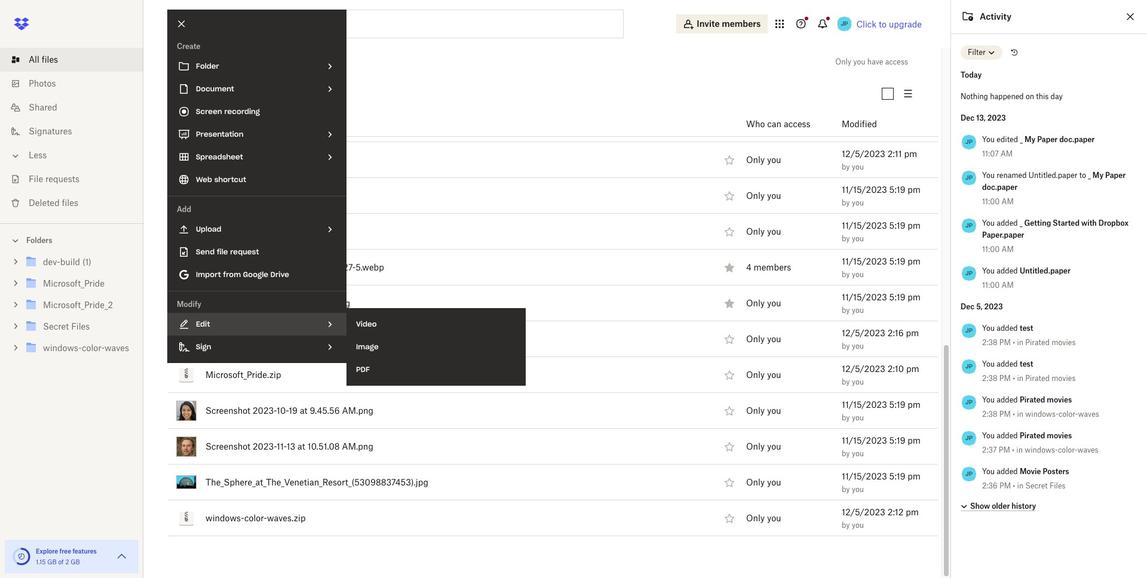 Task type: vqa. For each thing, say whether or not it's contained in the screenshot.
Security
no



Task type: describe. For each thing, give the bounding box(es) containing it.
name dev-build (1).zip, modified 12/5/2023 2:11 pm, element
[[167, 142, 939, 178]]

only you for windows-color-waves.zip
[[746, 513, 781, 524]]

windows-color-waves.zip link
[[206, 511, 306, 526]]

only for download (1).jpeg
[[746, 191, 765, 201]]

photos link
[[10, 72, 143, 96]]

add to starred image for download.jpeg
[[722, 224, 737, 239]]

1 horizontal spatial all
[[167, 54, 183, 71]]

nothing
[[961, 92, 988, 101]]

1 horizontal spatial all files
[[167, 54, 215, 71]]

added inside you added untitled.paper 11:00 am
[[997, 266, 1018, 275]]

inflatable-pants-today-inline-200227-5.webp link
[[206, 260, 384, 275]]

screen recording
[[196, 107, 260, 116]]

pants-
[[246, 262, 272, 272]]

/4570_university_ave____pierre_galant_1.0.jpg image
[[176, 45, 197, 59]]

the_sphere_at_the_venetian_resort_(53098837453).jpg
[[206, 477, 428, 487]]

1703238.jpg
[[206, 83, 255, 93]]

files
[[1050, 482, 1066, 491]]

upgrade
[[889, 19, 922, 29]]

only you button for db165f6aaa73d95c9004256537e7037b-uncropped_scaled_within_1536_1152.webp
[[746, 118, 781, 131]]

only you button for download (1).jpeg
[[746, 190, 781, 203]]

am up the you added
[[1002, 197, 1014, 206]]

you added
[[982, 219, 1020, 228]]

2023- for 10-
[[253, 405, 277, 416]]

1 you added test 2:38 pm • in pirated movies from the top
[[982, 324, 1076, 347]]

pm for db165f6aaa73d95c9004256537e7037b-uncropped_scaled_within_1536_1152.webp
[[908, 113, 921, 123]]

11/15/2023 for screenshot 2023-11-13 at 10.51.08 am.png
[[842, 435, 887, 445]]

only you button for screenshot 2023-11-13 at 10.51.08 am.png
[[746, 440, 781, 454]]

pm for you added movie posters 2:36 pm • in secret files
[[1000, 482, 1011, 491]]

only you button for the_sphere_at_the_venetian_resort_(53098837453).jpg
[[746, 476, 781, 489]]

you added movie posters 2:36 pm • in secret files
[[982, 467, 1069, 491]]

2 you added test 2:38 pm • in pirated movies from the top
[[982, 360, 1076, 383]]

recents
[[177, 88, 209, 98]]

istockphoto-610015062-612x612.jpg
[[206, 298, 350, 308]]

pirated inside you added pirated movies 2:38 pm • in windows-color-waves
[[1020, 396, 1045, 405]]

2 vertical spatial windows-
[[206, 513, 244, 523]]

only for db165f6aaa73d95c9004256537e7037b-uncropped_scaled_within_1536_1152.webp
[[746, 119, 765, 129]]

add to starred image for color-
[[722, 511, 737, 526]]

name windows-color-waves.zip, modified 12/5/2023 2:12 pm, element
[[167, 501, 939, 537]]

deleted
[[29, 198, 60, 208]]

11-
[[277, 441, 287, 451]]

recents button
[[167, 84, 218, 103]]

11:00 for _ getting started with dropbox paper.paper
[[982, 245, 1000, 254]]

microsoft_pride_2.zip link
[[206, 332, 290, 346]]

1 5:19 from the top
[[889, 77, 906, 87]]

paper inside _ my paper doc.paper
[[1105, 171, 1126, 180]]

only for windows-color-waves.zip
[[746, 513, 765, 524]]

add to starred image for dev-build (1).zip
[[722, 153, 737, 167]]

doc.paper inside you edited _ my paper doc.paper 11:07 am
[[1060, 135, 1095, 144]]

4570_university_ave____pierre_galant_1.0.jpg
[[206, 47, 381, 57]]

/download.jpeg image
[[176, 221, 197, 242]]

only you button for istockphoto-610015062-612x612.jpg
[[746, 297, 781, 310]]

deleted files
[[29, 198, 78, 208]]

11/15/2023 5:19 pm by you for the_sphere_at_the_venetian_resort_(53098837453).jpg
[[842, 471, 921, 494]]

11/15/2023 for screenshot 2023-10-19 at 9.45.56 am.png
[[842, 399, 887, 410]]

sign
[[196, 342, 211, 351]]

11/15/2023 for inflatable-pants-today-inline-200227-5.webp
[[842, 256, 887, 266]]

only you button for microsoft_pride.zip
[[746, 369, 781, 382]]

only you for db165f6aaa73d95c9004256537e7037b-uncropped_scaled_within_1536_1152.webp
[[746, 119, 781, 129]]

only for download.jpeg
[[746, 227, 765, 237]]

add to starred image for screenshot 2023-10-19 at 9.45.56 am.png
[[722, 404, 737, 418]]

added inside you added movie posters 2:36 pm • in secret files
[[997, 467, 1018, 476]]

pm down dec 5, 2023
[[1000, 338, 1011, 347]]

3 added from the top
[[997, 324, 1018, 333]]

db165f6aaa73d95c9004256537e7037b-uncropped_scaled_within_1536_1152.webp link
[[206, 117, 532, 131]]

by for screenshot 2023-11-13 at 10.51.08 am.png
[[842, 449, 850, 458]]

only you button for microsoft_pride_2.zip
[[746, 333, 781, 346]]

5:19 for screenshot 2023-11-13 at 10.51.08 am.png
[[889, 435, 906, 445]]

11/15/2023 5:19 pm by you for istockphoto-610015062-612x612.jpg
[[842, 292, 921, 315]]

features
[[73, 548, 97, 555]]

in for you added pirated movies 2:38 pm • in windows-color-waves
[[1017, 410, 1024, 419]]

movie
[[1020, 467, 1041, 476]]

add to starred image for (1).jpeg
[[722, 189, 737, 203]]

only you button for windows-color-waves.zip
[[746, 512, 781, 525]]

5:19 for inflatable-pants-today-inline-200227-5.webp
[[889, 256, 906, 266]]

close image
[[172, 14, 192, 34]]

all inside all files link
[[29, 54, 39, 65]]

am inside you added untitled.paper 11:00 am
[[1002, 281, 1014, 290]]

windows- for 2:37 pm
[[1025, 446, 1058, 455]]

document menu item
[[167, 78, 347, 100]]

2:16
[[888, 328, 904, 338]]

nothing happened on this day
[[961, 92, 1063, 101]]

modified
[[842, 119, 877, 129]]

5 you from the top
[[982, 324, 995, 333]]

pm for download (1).jpeg
[[908, 184, 921, 195]]

send
[[196, 247, 215, 256]]

signatures
[[29, 126, 72, 136]]

web shortcut
[[196, 175, 246, 184]]

you renamed untitled.paper to
[[982, 171, 1088, 180]]

document
[[196, 84, 234, 93]]

video
[[356, 320, 377, 329]]

5:19 for download (1).jpeg
[[889, 184, 906, 195]]

dec for dec 13, 2023
[[961, 114, 975, 122]]

2023 for dec 5, 2023
[[984, 302, 1003, 311]]

less image
[[10, 150, 22, 162]]

12/5/2023 2:10 pm by you
[[842, 364, 919, 386]]

11/15/2023 for download (1).jpeg
[[842, 184, 887, 195]]

shared
[[29, 102, 57, 112]]

doc.paper inside _ my paper doc.paper
[[982, 183, 1018, 192]]

2 gb from the left
[[71, 559, 80, 566]]

remove from starred image
[[722, 296, 737, 310]]

name download (1).jpeg, modified 11/15/2023 5:19 pm, element
[[167, 178, 939, 214]]

6 you from the top
[[982, 360, 995, 369]]

the_sphere_at_the_venetian_resort_(53098837453).jpg link
[[206, 475, 428, 490]]

screen
[[196, 107, 222, 116]]

screenshot 2023-11-13 at 10.51.08 am.png link
[[206, 440, 373, 454]]

add to starred image inside name microsoft_pride.zip, modified 12/5/2023 2:10 pm, element
[[722, 368, 737, 382]]

(1).zip
[[245, 154, 268, 165]]

only for microsoft_pride.zip
[[746, 370, 765, 380]]

5,
[[976, 302, 983, 311]]

web shortcut menu item
[[167, 169, 347, 191]]

image
[[356, 342, 379, 351]]

1.15
[[36, 559, 46, 566]]

1 added from the top
[[997, 219, 1018, 228]]

movies inside you added pirated movies 2:37 pm • in windows-color-waves
[[1047, 431, 1072, 440]]

rewind this folder image
[[1010, 48, 1019, 57]]

pm up you added pirated movies 2:38 pm • in windows-color-waves
[[1000, 374, 1011, 383]]

screenshot for screenshot 2023-10-19 at 9.45.56 am.png
[[206, 405, 250, 416]]

5:19 for screenshot 2023-10-19 at 9.45.56 am.png
[[889, 399, 906, 410]]

modify
[[177, 300, 201, 309]]

add to starred image inside name the_sphere_at_the_venetian_resort_(53098837453).jpg, modified 11/15/2023 5:19 pm, element
[[722, 475, 737, 490]]

screenshot 2023-11-13 at 10.51.08 am.png
[[206, 441, 373, 451]]

12/5/2023 for 12/5/2023 2:10 pm
[[842, 364, 885, 374]]

only you for screenshot 2023-10-19 at 9.45.56 am.png
[[746, 406, 781, 416]]

pm for istockphoto-610015062-612x612.jpg
[[908, 292, 921, 302]]

name screenshot 2023-11-13 at 10.51.08 am.png, modified 11/15/2023 5:19 pm, element
[[167, 429, 939, 465]]

pm for the_sphere_at_the_venetian_resort_(53098837453).jpg
[[908, 471, 921, 481]]

edit menu item
[[167, 313, 347, 336]]

all files inside all files link
[[29, 54, 58, 65]]

11/15/2023 5:19 pm by you for screenshot 2023-10-19 at 9.45.56 am.png
[[842, 399, 921, 422]]

at for 9.45.56
[[300, 405, 308, 416]]

am inside you edited _ my paper doc.paper 11:07 am
[[1001, 149, 1013, 158]]

create
[[177, 42, 201, 51]]

shortcut
[[214, 175, 246, 184]]

menu containing video
[[347, 308, 526, 386]]

3 you from the top
[[982, 219, 995, 228]]

add to starred image for 2023-
[[722, 440, 737, 454]]

folders button
[[0, 231, 143, 249]]

click to upgrade link
[[856, 19, 922, 29]]

folder
[[196, 62, 219, 71]]

upload menu item
[[167, 218, 347, 241]]

1 vertical spatial to
[[1080, 171, 1086, 180]]

windows-color-waves.zip
[[206, 513, 306, 523]]

modified button
[[842, 117, 908, 132]]

5.webp
[[356, 262, 384, 272]]

google
[[243, 270, 268, 279]]

11/15/2023 5:19 pm by you for db165f6aaa73d95c9004256537e7037b-uncropped_scaled_within_1536_1152.webp
[[842, 113, 921, 135]]

spreadsheet menu item
[[167, 146, 347, 169]]

you added untitled.paper 11:00 am
[[982, 266, 1071, 290]]

this
[[1036, 92, 1049, 101]]

2 test from the top
[[1020, 360, 1033, 369]]

2:37
[[982, 446, 997, 455]]

1703238.jpg link
[[206, 81, 255, 95]]

table containing 4570_university_ave____pierre_galant_1.0.jpg
[[151, 0, 939, 537]]

4
[[746, 262, 752, 273]]

add
[[177, 205, 191, 214]]

10.51.08
[[308, 441, 340, 451]]

added inside you added pirated movies 2:37 pm • in windows-color-waves
[[997, 431, 1018, 440]]

inflatable-
[[206, 262, 246, 272]]

am down 'paper.paper'
[[1002, 245, 1014, 254]]

am.png for screenshot 2023-11-13 at 10.51.08 am.png
[[342, 441, 373, 451]]

only you for dev-build (1).zip
[[746, 155, 781, 165]]

dec for dec 5, 2023
[[961, 302, 975, 311]]

name
[[167, 119, 192, 129]]

you added pirated movies 2:38 pm • in windows-color-waves
[[982, 396, 1099, 419]]

close right sidebar image
[[1123, 10, 1138, 24]]

getting
[[1024, 219, 1051, 228]]

quota usage element
[[12, 547, 31, 566]]

color- for you added pirated movies 2:38 pm • in windows-color-waves
[[1059, 410, 1078, 419]]

build
[[223, 154, 243, 165]]

2023- for 11-
[[253, 441, 277, 451]]

12/5/2023 2:12 pm by you
[[842, 507, 919, 530]]

_ getting started with dropbox paper.paper
[[982, 219, 1129, 240]]

only you for screenshot 2023-11-13 at 10.51.08 am.png
[[746, 442, 781, 452]]

• for you added movie posters 2:36 pm • in secret files
[[1013, 482, 1015, 491]]

11/15/2023 5:19 pm
[[842, 77, 921, 87]]

folder menu item
[[167, 55, 347, 78]]

uncropped_scaled_within_1536_1152.webp
[[367, 119, 532, 129]]

name inflatable-pants-today-inline-200227-5.webp, modified 11/15/2023 5:19 pm, element
[[167, 250, 939, 286]]

/screenshot 2023-10-19 at 9.45.56 am.png image
[[176, 401, 197, 421]]

you inside you added untitled.paper 11:00 am
[[982, 266, 995, 275]]

by for the_sphere_at_the_venetian_resort_(53098837453).jpg
[[842, 485, 850, 494]]

waves for you added pirated movies 2:38 pm • in windows-color-waves
[[1078, 410, 1099, 419]]

/1703238.jpg image
[[176, 78, 197, 98]]

dec 13, 2023
[[961, 114, 1006, 122]]

/the_sphere_at_the_venetian_resort_(53098837453).jpg image
[[176, 476, 197, 489]]

4 members button
[[746, 261, 791, 274]]

2
[[65, 559, 69, 566]]

send file request
[[196, 247, 259, 256]]

2:38 inside you added pirated movies 2:38 pm • in windows-color-waves
[[982, 410, 998, 419]]

windows- for 2:38 pm
[[1026, 410, 1059, 419]]



Task type: locate. For each thing, give the bounding box(es) containing it.
pm inside 12/5/2023 2:10 pm by you
[[906, 364, 919, 374]]

menu containing create
[[167, 10, 347, 363]]

pm inside you added pirated movies 2:38 pm • in windows-color-waves
[[1000, 410, 1011, 419]]

you added test 2:38 pm • in pirated movies up you added pirated movies 2:38 pm • in windows-color-waves
[[982, 360, 1076, 383]]

2 11:00 am from the top
[[982, 245, 1014, 254]]

1 vertical spatial 11:00
[[982, 245, 1000, 254]]

_ my paper doc.paper
[[982, 171, 1126, 192]]

db165f6aaa73d95c9004256537e7037b-
[[206, 119, 367, 129]]

11:00 up the you added
[[982, 197, 1000, 206]]

only inside name screenshot 2023-11-13 at 10.51.08 am.png, modified 11/15/2023 5:19 pm, element
[[746, 442, 765, 452]]

1 vertical spatial 2023-
[[253, 441, 277, 451]]

2 horizontal spatial files
[[187, 54, 215, 71]]

2023- left 13
[[253, 441, 277, 451]]

11:00 am down 'paper.paper'
[[982, 245, 1014, 254]]

1 vertical spatial at
[[298, 441, 305, 451]]

you added pirated movies 2:37 pm • in windows-color-waves
[[982, 431, 1099, 455]]

name 1703238.jpg, modified 11/15/2023 5:19 pm, element
[[167, 71, 939, 106]]

by inside 12/5/2023 2:16 pm by you
[[842, 342, 850, 350]]

to up with
[[1080, 171, 1086, 180]]

1 test from the top
[[1020, 324, 1033, 333]]

at right 13
[[298, 441, 305, 451]]

name 4570_university_ave____pierre_galant_1.0.jpg, modified 11/15/2023 5:19 pm, element
[[167, 35, 939, 71]]

0 vertical spatial you added test 2:38 pm • in pirated movies
[[982, 324, 1076, 347]]

by for dev-build (1).zip
[[842, 162, 850, 171]]

5 only you button from the top
[[746, 297, 781, 310]]

name the_sphere_at_the_venetian_resort_(53098837453).jpg, modified 11/15/2023 5:19 pm, element
[[167, 465, 939, 501]]

2:38 down dec 5, 2023
[[982, 338, 998, 347]]

add to starred image inside name dev-build (1).zip, modified 12/5/2023 2:11 pm, element
[[722, 153, 737, 167]]

• for you added pirated movies 2:38 pm • in windows-color-waves
[[1013, 410, 1015, 419]]

0 vertical spatial dec
[[961, 114, 975, 122]]

12/5/2023
[[842, 149, 885, 159], [842, 328, 885, 338], [842, 364, 885, 374], [842, 507, 885, 517]]

explore free features 1.15 gb of 2 gb
[[36, 548, 97, 566]]

2 11/15/2023 from the top
[[842, 113, 887, 123]]

only for screenshot 2023-11-13 at 10.51.08 am.png
[[746, 442, 765, 452]]

2 am.png from the top
[[342, 441, 373, 451]]

you inside name 4570_university_ave____pierre_galant_1.0.jpg, modified 11/15/2023 5:19 pm, element
[[852, 55, 864, 64]]

12/5/2023 for 12/5/2023 2:11 pm
[[842, 149, 885, 159]]

only you for download.jpeg
[[746, 227, 781, 237]]

4 add to starred image from the top
[[722, 404, 737, 418]]

2 2:38 from the top
[[982, 374, 998, 383]]

12/5/2023 left 2:10 on the bottom of the page
[[842, 364, 885, 374]]

pirated inside you added pirated movies 2:37 pm • in windows-color-waves
[[1020, 431, 1045, 440]]

2 vertical spatial 2:38
[[982, 410, 998, 419]]

11 by from the top
[[842, 449, 850, 458]]

movies inside you added pirated movies 2:38 pm • in windows-color-waves
[[1047, 396, 1072, 405]]

name db165f6aaa73d95c9004256537e7037b-uncropped_scaled_within_1536_1152.webp, modified 11/15/2023 5:19 pm, element
[[167, 106, 939, 142]]

click to upgrade
[[856, 19, 922, 29]]

test down you added untitled.paper 11:00 am on the right of page
[[1020, 324, 1033, 333]]

4 11/15/2023 5:19 pm by you from the top
[[842, 256, 921, 279]]

2:38
[[982, 338, 998, 347], [982, 374, 998, 383], [982, 410, 998, 419]]

1 vertical spatial 11:00 am
[[982, 245, 1014, 254]]

by for download.jpeg
[[842, 234, 850, 243]]

download
[[206, 190, 244, 200]]

only you inside the name istockphoto-610015062-612x612.jpg, modified 11/15/2023 5:19 pm, element
[[746, 298, 781, 308]]

files for deleted files link
[[62, 198, 78, 208]]

2023- left 19
[[253, 405, 277, 416]]

table
[[151, 0, 939, 537]]

6 5:19 from the top
[[889, 292, 906, 302]]

200227-
[[322, 262, 356, 272]]

0 horizontal spatial paper
[[1037, 135, 1058, 144]]

11 only you button from the top
[[746, 512, 781, 525]]

_ inside you edited _ my paper doc.paper 11:07 am
[[1020, 135, 1023, 144]]

13
[[287, 441, 295, 451]]

_ inside _ my paper doc.paper
[[1088, 171, 1091, 180]]

0 vertical spatial 2:38
[[982, 338, 998, 347]]

12/5/2023 left 2:16
[[842, 328, 885, 338]]

name button
[[167, 117, 717, 132]]

am down the edited
[[1001, 149, 1013, 158]]

1 horizontal spatial my
[[1093, 171, 1104, 180]]

free
[[60, 548, 71, 555]]

you added test 2:38 pm • in pirated movies
[[982, 324, 1076, 347], [982, 360, 1076, 383]]

microsoft_pride.zip
[[206, 370, 281, 380]]

files up photos
[[42, 54, 58, 65]]

11:00 down 'paper.paper'
[[982, 245, 1000, 254]]

only inside name microsoft_pride_2.zip, modified 12/5/2023 2:16 pm, element
[[746, 334, 765, 344]]

dec left 5, at the bottom of page
[[961, 302, 975, 311]]

gb right 2
[[71, 559, 80, 566]]

2 11/15/2023 5:19 pm by you from the top
[[842, 184, 921, 207]]

only inside the name istockphoto-610015062-612x612.jpg, modified 11/15/2023 5:19 pm, element
[[746, 298, 765, 308]]

only you inside name the_sphere_at_the_venetian_resort_(53098837453).jpg, modified 11/15/2023 5:19 pm, element
[[746, 478, 781, 488]]

11/15/2023 5:19 pm by you inside the name db165f6aaa73d95c9004256537e7037b-uncropped_scaled_within_1536_1152.webp, modified 11/15/2023 5:19 pm, element
[[842, 113, 921, 135]]

0 vertical spatial doc.paper
[[1060, 135, 1095, 144]]

9 11/15/2023 from the top
[[842, 471, 887, 481]]

13 by from the top
[[842, 521, 850, 530]]

my right the edited
[[1025, 135, 1036, 144]]

4 12/5/2023 from the top
[[842, 507, 885, 517]]

by inside name 4570_university_ave____pierre_galant_1.0.jpg, modified 11/15/2023 5:19 pm, element
[[842, 55, 850, 64]]

5:19 for istockphoto-610015062-612x612.jpg
[[889, 292, 906, 302]]

all files down create on the left of the page
[[167, 54, 215, 71]]

11/15/2023 5:19 pm by you for download.jpeg
[[842, 220, 921, 243]]

all files link
[[10, 48, 143, 72]]

2023 right 5, at the bottom of page
[[984, 302, 1003, 311]]

recording
[[224, 107, 260, 116]]

11:00 am
[[982, 197, 1014, 206], [982, 245, 1014, 254]]

pm inside "element"
[[908, 184, 921, 195]]

by inside the 'name screenshot 2023-10-19 at 9.45.56 am.png, modified 11/15/2023 5:19 pm,' element
[[842, 413, 850, 422]]

0 horizontal spatial my
[[1025, 135, 1036, 144]]

untitled.paper for renamed
[[1029, 171, 1078, 180]]

add to starred image for microsoft_pride_2.zip
[[722, 332, 737, 346]]

/istockphoto 610015062 612x612.jpg image
[[176, 293, 197, 313]]

by for download (1).jpeg
[[842, 198, 850, 207]]

0 vertical spatial 2023
[[988, 114, 1006, 122]]

only you for istockphoto-610015062-612x612.jpg
[[746, 298, 781, 308]]

only you button for download.jpeg
[[746, 225, 781, 239]]

11/15/2023 5:19 pm by you for screenshot 2023-11-13 at 10.51.08 am.png
[[842, 435, 921, 458]]

access right have at the top right of the page
[[885, 57, 908, 66]]

1 gb from the left
[[47, 559, 57, 566]]

3 11:00 from the top
[[982, 281, 1000, 290]]

2 vertical spatial color-
[[244, 513, 267, 523]]

untitled.paper down _ getting started with dropbox paper.paper
[[1020, 266, 1071, 275]]

group
[[0, 249, 143, 368]]

pm
[[908, 77, 921, 87], [908, 113, 921, 123], [904, 149, 917, 159], [908, 184, 921, 195], [908, 220, 921, 230], [908, 256, 921, 266], [908, 292, 921, 302], [906, 328, 919, 338], [906, 364, 919, 374], [908, 399, 921, 410], [908, 435, 921, 445], [908, 471, 921, 481], [906, 507, 919, 517]]

8 by from the top
[[842, 342, 850, 350]]

• inside you added movie posters 2:36 pm • in secret files
[[1013, 482, 1015, 491]]

2023
[[988, 114, 1006, 122], [984, 302, 1003, 311]]

5:19 for download.jpeg
[[889, 220, 906, 230]]

11:00 am for _ my paper doc.paper
[[982, 197, 1014, 206]]

0 horizontal spatial all files
[[29, 54, 58, 65]]

only you button inside name microsoft_pride.zip, modified 12/5/2023 2:10 pm, element
[[746, 369, 781, 382]]

9 only you from the top
[[746, 442, 781, 452]]

12/5/2023 inside 12/5/2023 2:11 pm by you
[[842, 149, 885, 159]]

2:36
[[982, 482, 998, 491]]

waves for you added pirated movies 2:37 pm • in windows-color-waves
[[1078, 446, 1099, 455]]

1 vertical spatial windows-
[[1025, 446, 1058, 455]]

1 vertical spatial you added test 2:38 pm • in pirated movies
[[982, 360, 1076, 383]]

7 only you from the top
[[746, 370, 781, 380]]

paper up the you renamed untitled.paper to
[[1037, 135, 1058, 144]]

4 added from the top
[[997, 360, 1018, 369]]

in inside you added movie posters 2:36 pm • in secret files
[[1017, 482, 1024, 491]]

1 11:00 from the top
[[982, 197, 1000, 206]]

0 vertical spatial paper
[[1037, 135, 1058, 144]]

12/5/2023 2:11 pm by you
[[842, 149, 917, 171]]

pm up you added pirated movies 2:37 pm • in windows-color-waves
[[1000, 410, 1011, 419]]

by for db165f6aaa73d95c9004256537e7037b-uncropped_scaled_within_1536_1152.webp
[[842, 126, 850, 135]]

add to starred image
[[722, 189, 737, 203], [722, 368, 737, 382], [722, 440, 737, 454], [722, 475, 737, 490], [722, 511, 737, 526]]

1 vertical spatial 2023
[[984, 302, 1003, 311]]

import from google drive menu item
[[167, 264, 347, 286]]

presentation
[[196, 130, 244, 139]]

on
[[1026, 92, 1034, 101]]

spreadsheet
[[196, 152, 243, 161]]

only you button inside name microsoft_pride_2.zip, modified 12/5/2023 2:16 pm, element
[[746, 333, 781, 346]]

1 vertical spatial doc.paper
[[982, 183, 1018, 192]]

by inside 12/5/2023 2:11 pm by you
[[842, 162, 850, 171]]

only you inside name download (1).jpeg, modified 11/15/2023 5:19 pm, "element"
[[746, 191, 781, 201]]

renamed
[[997, 171, 1027, 180]]

11:00 inside you added untitled.paper 11:00 am
[[982, 281, 1000, 290]]

presentation menu item
[[167, 123, 347, 146]]

you inside 12/5/2023 2:10 pm by you
[[852, 377, 864, 386]]

by for microsoft_pride.zip
[[842, 377, 850, 386]]

10 only you from the top
[[746, 478, 781, 488]]

file requests
[[29, 174, 79, 184]]

11:00 am for _ getting started with dropbox paper.paper
[[982, 245, 1014, 254]]

access right can
[[784, 119, 811, 129]]

2 only you from the top
[[746, 155, 781, 165]]

only inside name the_sphere_at_the_venetian_resort_(53098837453).jpg, modified 11/15/2023 5:19 pm, element
[[746, 478, 765, 488]]

3 by from the top
[[842, 162, 850, 171]]

5 11/15/2023 5:19 pm by you from the top
[[842, 292, 921, 315]]

8 11/15/2023 from the top
[[842, 435, 887, 445]]

menu
[[167, 10, 347, 363], [347, 308, 526, 386]]

screenshot right /screenshot 2023-11-13 at 10.51.08 am.png icon
[[206, 441, 250, 451]]

0 vertical spatial 2023-
[[253, 405, 277, 416]]

pm for windows-color-waves.zip
[[906, 507, 919, 517]]

2:38 up you added pirated movies 2:38 pm • in windows-color-waves
[[982, 374, 998, 383]]

only you button inside name download (1).jpeg, modified 11/15/2023 5:19 pm, "element"
[[746, 190, 781, 203]]

11/15/2023 5:19 pm by you inside name the_sphere_at_the_venetian_resort_(53098837453).jpg, modified 11/15/2023 5:19 pm, element
[[842, 471, 921, 494]]

0 horizontal spatial doc.paper
[[982, 183, 1018, 192]]

2 by from the top
[[842, 126, 850, 135]]

name microsoft_pride_2.zip, modified 12/5/2023 2:16 pm, element
[[167, 321, 939, 357]]

files for all files link
[[42, 54, 58, 65]]

by for inflatable-pants-today-inline-200227-5.webp
[[842, 270, 850, 279]]

2 only you button from the top
[[746, 154, 781, 167]]

untitled.paper
[[1029, 171, 1078, 180], [1020, 266, 1071, 275]]

only for dev-build (1).zip
[[746, 155, 765, 165]]

0 horizontal spatial to
[[879, 19, 887, 29]]

today
[[961, 71, 982, 79]]

1 2:38 from the top
[[982, 338, 998, 347]]

1 12/5/2023 from the top
[[842, 149, 885, 159]]

3 11/15/2023 from the top
[[842, 184, 887, 195]]

2023-
[[253, 405, 277, 416], [253, 441, 277, 451]]

my
[[1025, 135, 1036, 144], [1093, 171, 1104, 180]]

happened
[[990, 92, 1024, 101]]

screenshot 2023-10-19 at 9.45.56 am.png
[[206, 405, 373, 416]]

by for windows-color-waves.zip
[[842, 521, 850, 530]]

only inside name dev-build (1).zip, modified 12/5/2023 2:11 pm, element
[[746, 155, 765, 165]]

only for the_sphere_at_the_venetian_resort_(53098837453).jpg
[[746, 478, 765, 488]]

waves inside you added pirated movies 2:37 pm • in windows-color-waves
[[1078, 446, 1099, 455]]

windows-
[[1026, 410, 1059, 419], [1025, 446, 1058, 455], [206, 513, 244, 523]]

pm for microsoft_pride_2.zip
[[906, 328, 919, 338]]

11/15/2023 5:19 pm by you inside name download (1).jpeg, modified 11/15/2023 5:19 pm, "element"
[[842, 184, 921, 207]]

only you for microsoft_pride.zip
[[746, 370, 781, 380]]

only you for microsoft_pride_2.zip
[[746, 334, 781, 344]]

gb left of at the left bottom
[[47, 559, 57, 566]]

only you button for dev-build (1).zip
[[746, 154, 781, 167]]

remove from starred image
[[722, 260, 737, 275]]

1 horizontal spatial access
[[885, 57, 908, 66]]

11 only you from the top
[[746, 513, 781, 524]]

by for istockphoto-610015062-612x612.jpg
[[842, 306, 850, 315]]

only you button inside name screenshot 2023-11-13 at 10.51.08 am.png, modified 11/15/2023 5:19 pm, element
[[746, 440, 781, 454]]

7 you from the top
[[982, 396, 995, 405]]

paper up dropbox
[[1105, 171, 1126, 180]]

dec left 13,
[[961, 114, 975, 122]]

you inside 12/5/2023 2:11 pm by you
[[852, 162, 864, 171]]

1 add to starred image from the top
[[722, 153, 737, 167]]

1 vertical spatial waves
[[1078, 446, 1099, 455]]

12/5/2023 for 12/5/2023 2:12 pm
[[842, 507, 885, 517]]

click
[[856, 19, 877, 29]]

4 5:19 from the top
[[889, 220, 906, 230]]

2 dec from the top
[[961, 302, 975, 311]]

2 vertical spatial 11:00
[[982, 281, 1000, 290]]

_ for doc.paper
[[1088, 171, 1091, 180]]

untitled.paper inside you added untitled.paper 11:00 am
[[1020, 266, 1071, 275]]

list containing all files
[[0, 41, 143, 223]]

all files list item
[[0, 48, 143, 72]]

only you
[[746, 119, 781, 129], [746, 155, 781, 165], [746, 191, 781, 201], [746, 227, 781, 237], [746, 298, 781, 308], [746, 334, 781, 344], [746, 370, 781, 380], [746, 406, 781, 416], [746, 442, 781, 452], [746, 478, 781, 488], [746, 513, 781, 524]]

color- for you added pirated movies 2:37 pm • in windows-color-waves
[[1058, 446, 1078, 455]]

doc.paper down renamed
[[982, 183, 1018, 192]]

6 11/15/2023 from the top
[[842, 292, 887, 302]]

drive
[[271, 270, 289, 279]]

12/5/2023 down the modified
[[842, 149, 885, 159]]

all
[[167, 54, 183, 71], [29, 54, 39, 65]]

add to starred image inside the 'name screenshot 2023-10-19 at 9.45.56 am.png, modified 11/15/2023 5:19 pm,' element
[[722, 404, 737, 418]]

0 vertical spatial am.png
[[342, 405, 373, 416]]

by for microsoft_pride_2.zip
[[842, 342, 850, 350]]

5 only you from the top
[[746, 298, 781, 308]]

am up dec 5, 2023
[[1002, 281, 1014, 290]]

photos
[[29, 78, 56, 88]]

7 11/15/2023 5:19 pm by you from the top
[[842, 435, 921, 458]]

1 vertical spatial my
[[1093, 171, 1104, 180]]

you inside you edited _ my paper doc.paper 11:07 am
[[982, 135, 995, 144]]

only inside the 'name screenshot 2023-10-19 at 9.45.56 am.png, modified 11/15/2023 5:19 pm,' element
[[746, 406, 765, 416]]

11/15/2023 for db165f6aaa73d95c9004256537e7037b-uncropped_scaled_within_1536_1152.webp
[[842, 113, 887, 123]]

0 horizontal spatial all
[[29, 54, 39, 65]]

7 only you button from the top
[[746, 369, 781, 382]]

request
[[230, 247, 259, 256]]

11/15/2023 5:19 pm by you for inflatable-pants-today-inline-200227-5.webp
[[842, 256, 921, 279]]

name microsoft_pride.zip, modified 12/5/2023 2:10 pm, element
[[167, 357, 939, 393]]

1 vertical spatial color-
[[1058, 446, 1078, 455]]

0 horizontal spatial files
[[42, 54, 58, 65]]

signatures link
[[10, 120, 143, 143]]

untitled.paper for added
[[1020, 266, 1071, 275]]

0 vertical spatial screenshot
[[206, 405, 250, 416]]

0 vertical spatial untitled.paper
[[1029, 171, 1078, 180]]

0 vertical spatial my
[[1025, 135, 1036, 144]]

by for screenshot 2023-10-19 at 9.45.56 am.png
[[842, 413, 850, 422]]

1 vertical spatial paper
[[1105, 171, 1126, 180]]

9 you from the top
[[982, 467, 995, 476]]

add to starred image
[[722, 153, 737, 167], [722, 224, 737, 239], [722, 332, 737, 346], [722, 404, 737, 418]]

5 by from the top
[[842, 234, 850, 243]]

by inside name download.jpeg, modified 11/15/2023 5:19 pm, element
[[842, 234, 850, 243]]

you inside name inflatable-pants-today-inline-200227-5.webp, modified 11/15/2023 5:19 pm, element
[[852, 270, 864, 279]]

3 only you button from the top
[[746, 190, 781, 203]]

my inside you edited _ my paper doc.paper 11:07 am
[[1025, 135, 1036, 144]]

7 by from the top
[[842, 306, 850, 315]]

test
[[1020, 324, 1033, 333], [1020, 360, 1033, 369]]

name download.jpeg, modified 11/15/2023 5:19 pm, element
[[167, 214, 939, 250]]

my inside _ my paper doc.paper
[[1093, 171, 1104, 180]]

color- inside you added pirated movies 2:37 pm • in windows-color-waves
[[1058, 446, 1078, 455]]

1 vertical spatial _
[[1088, 171, 1091, 180]]

8 you from the top
[[982, 431, 995, 440]]

10 only you button from the top
[[746, 476, 781, 489]]

paper inside you edited _ my paper doc.paper 11:07 am
[[1037, 135, 1058, 144]]

you inside you added pirated movies 2:37 pm • in windows-color-waves
[[982, 431, 995, 440]]

0 vertical spatial color-
[[1059, 410, 1078, 419]]

less
[[29, 150, 47, 160]]

pm right 2:36
[[1000, 482, 1011, 491]]

access
[[885, 57, 908, 66], [784, 119, 811, 129]]

color-
[[1059, 410, 1078, 419], [1058, 446, 1078, 455], [244, 513, 267, 523]]

5 add to starred image from the top
[[722, 511, 737, 526]]

in inside you added pirated movies 2:37 pm • in windows-color-waves
[[1017, 446, 1023, 455]]

11/15/2023 5:19 pm by you inside the name istockphoto-610015062-612x612.jpg, modified 11/15/2023 5:19 pm, element
[[842, 292, 921, 315]]

doc.paper down day
[[1060, 135, 1095, 144]]

am.png right 9.45.56
[[342, 405, 373, 416]]

1 2023- from the top
[[253, 405, 277, 416]]

3 12/5/2023 from the top
[[842, 364, 885, 374]]

1 horizontal spatial doc.paper
[[1060, 135, 1095, 144]]

screen recording menu item
[[167, 100, 347, 123]]

2 11:00 from the top
[[982, 245, 1000, 254]]

10 by from the top
[[842, 413, 850, 422]]

0 vertical spatial waves
[[1078, 410, 1099, 419]]

only you button inside the name db165f6aaa73d95c9004256537e7037b-uncropped_scaled_within_1536_1152.webp, modified 11/15/2023 5:19 pm, element
[[746, 118, 781, 131]]

only you button inside name windows-color-waves.zip, modified 12/5/2023 2:12 pm, element
[[746, 512, 781, 525]]

12/5/2023 for 12/5/2023 2:16 pm
[[842, 328, 885, 338]]

in for you added movie posters 2:36 pm • in secret files
[[1017, 482, 1024, 491]]

2 2023- from the top
[[253, 441, 277, 451]]

only for istockphoto-610015062-612x612.jpg
[[746, 298, 765, 308]]

1 vertical spatial am.png
[[342, 441, 373, 451]]

by inside 12/5/2023 2:10 pm by you
[[842, 377, 850, 386]]

0 vertical spatial windows-
[[1026, 410, 1059, 419]]

add to starred image inside name microsoft_pride_2.zip, modified 12/5/2023 2:16 pm, element
[[722, 332, 737, 346]]

0 vertical spatial _
[[1020, 135, 1023, 144]]

in for you added pirated movies 2:37 pm • in windows-color-waves
[[1017, 446, 1023, 455]]

pm for microsoft_pride.zip
[[906, 364, 919, 374]]

you inside you added movie posters 2:36 pm • in secret files
[[982, 467, 995, 476]]

_ left getting
[[1020, 219, 1023, 228]]

only you button inside name dev-build (1).zip, modified 12/5/2023 2:11 pm, element
[[746, 154, 781, 167]]

5 added from the top
[[997, 396, 1018, 405]]

only you inside name download.jpeg, modified 11/15/2023 5:19 pm, element
[[746, 227, 781, 237]]

1 vertical spatial untitled.paper
[[1020, 266, 1071, 275]]

test up you added pirated movies 2:38 pm • in windows-color-waves
[[1020, 360, 1033, 369]]

0 vertical spatial 11:00 am
[[982, 197, 1014, 206]]

1 only you from the top
[[746, 119, 781, 129]]

you edited _ my paper doc.paper 11:07 am
[[982, 135, 1095, 158]]

11/15/2023 5:19 pm by you inside the 'name screenshot 2023-10-19 at 9.45.56 am.png, modified 11/15/2023 5:19 pm,' element
[[842, 399, 921, 422]]

2 add to starred image from the top
[[722, 368, 737, 382]]

11/15/2023 5:19 pm by you for download (1).jpeg
[[842, 184, 921, 207]]

6 added from the top
[[997, 431, 1018, 440]]

0 vertical spatial test
[[1020, 324, 1033, 333]]

you added test 2:38 pm • in pirated movies down dec 5, 2023
[[982, 324, 1076, 347]]

db165f6aaa73d95c9004256537e7037b-uncropped_scaled_within_1536_1152.webp
[[206, 119, 532, 129]]

file
[[29, 174, 43, 184]]

only you button inside name download.jpeg, modified 11/15/2023 5:19 pm, element
[[746, 225, 781, 239]]

3 11/15/2023 5:19 pm by you from the top
[[842, 220, 921, 243]]

files down create on the left of the page
[[187, 54, 215, 71]]

only inside name windows-color-waves.zip, modified 12/5/2023 2:12 pm, element
[[746, 513, 765, 524]]

pm inside 12/5/2023 2:16 pm by you
[[906, 328, 919, 338]]

only for screenshot 2023-10-19 at 9.45.56 am.png
[[746, 406, 765, 416]]

only you for the_sphere_at_the_venetian_resort_(53098837453).jpg
[[746, 478, 781, 488]]

all files up photos
[[29, 54, 58, 65]]

7 5:19 from the top
[[889, 399, 906, 410]]

1 vertical spatial access
[[784, 119, 811, 129]]

name istockphoto-610015062-612x612.jpg, modified 11/15/2023 5:19 pm, element
[[167, 286, 939, 321]]

only you inside name microsoft_pride.zip, modified 12/5/2023 2:10 pm, element
[[746, 370, 781, 380]]

11:00 for _ my paper doc.paper
[[982, 197, 1000, 206]]

secret
[[1026, 482, 1048, 491]]

you inside 12/5/2023 2:16 pm by you
[[852, 342, 864, 350]]

dropbox
[[1099, 219, 1129, 228]]

1 vertical spatial test
[[1020, 360, 1033, 369]]

_ up with
[[1088, 171, 1091, 180]]

files inside list item
[[42, 54, 58, 65]]

at
[[300, 405, 308, 416], [298, 441, 305, 451]]

by inside name the_sphere_at_the_venetian_resort_(53098837453).jpg, modified 11/15/2023 5:19 pm, element
[[842, 485, 850, 494]]

files down file requests link
[[62, 198, 78, 208]]

list
[[0, 41, 143, 223]]

1 you from the top
[[982, 135, 995, 144]]

screenshot for screenshot 2023-11-13 at 10.51.08 am.png
[[206, 441, 250, 451]]

pm
[[1000, 338, 1011, 347], [1000, 374, 1011, 383], [1000, 410, 1011, 419], [999, 446, 1010, 455], [1000, 482, 1011, 491]]

at for 10.51.08
[[298, 441, 305, 451]]

2 screenshot from the top
[[206, 441, 250, 451]]

day
[[1051, 92, 1063, 101]]

in inside you added pirated movies 2:38 pm • in windows-color-waves
[[1017, 410, 1024, 419]]

only you button inside name the_sphere_at_the_venetian_resort_(53098837453).jpg, modified 11/15/2023 5:19 pm, element
[[746, 476, 781, 489]]

1 horizontal spatial paper
[[1105, 171, 1126, 180]]

only you inside name microsoft_pride_2.zip, modified 12/5/2023 2:16 pm, element
[[746, 334, 781, 344]]

sign menu item
[[167, 336, 347, 359]]

3 only you from the top
[[746, 191, 781, 201]]

9 5:19 from the top
[[889, 471, 906, 481]]

2 5:19 from the top
[[889, 113, 906, 123]]

to right click on the top right of the page
[[879, 19, 887, 29]]

add to starred image inside name windows-color-waves.zip, modified 12/5/2023 2:12 pm, element
[[722, 511, 737, 526]]

8 only you button from the top
[[746, 405, 781, 418]]

1 vertical spatial 2:38
[[982, 374, 998, 383]]

waves.zip
[[267, 513, 306, 523]]

• for you added pirated movies 2:37 pm • in windows-color-waves
[[1012, 446, 1015, 455]]

1 11:00 am from the top
[[982, 197, 1014, 206]]

2 add to starred image from the top
[[722, 224, 737, 239]]

screenshot down microsoft_pride.zip link
[[206, 405, 250, 416]]

5 11/15/2023 from the top
[[842, 256, 887, 266]]

9 by from the top
[[842, 377, 850, 386]]

am.png for screenshot 2023-10-19 at 9.45.56 am.png
[[342, 405, 373, 416]]

4 by from the top
[[842, 198, 850, 207]]

0 vertical spatial to
[[879, 19, 887, 29]]

5 5:19 from the top
[[889, 256, 906, 266]]

you inside you added pirated movies 2:38 pm • in windows-color-waves
[[982, 396, 995, 405]]

/download (1).jpeg image
[[176, 186, 197, 206]]

11/15/2023 5:19 pm by you inside name download.jpeg, modified 11/15/2023 5:19 pm, element
[[842, 220, 921, 243]]

only for microsoft_pride_2.zip
[[746, 334, 765, 344]]

12/5/2023 inside 12/5/2023 2:12 pm by you
[[842, 507, 885, 517]]

12/5/2023 left the 2:12 at the right bottom
[[842, 507, 885, 517]]

untitled.paper down you edited _ my paper doc.paper 11:07 am
[[1029, 171, 1078, 180]]

by inside name download (1).jpeg, modified 11/15/2023 5:19 pm, "element"
[[842, 198, 850, 207]]

have
[[867, 57, 883, 66]]

6 only you from the top
[[746, 334, 781, 344]]

11/15/2023 for the_sphere_at_the_venetian_resort_(53098837453).jpg
[[842, 471, 887, 481]]

pm for dev-build (1).zip
[[904, 149, 917, 159]]

4 members
[[746, 262, 791, 273]]

4 you from the top
[[982, 266, 995, 275]]

pm for screenshot 2023-10-19 at 9.45.56 am.png
[[908, 399, 921, 410]]

pm right the 2:37
[[999, 446, 1010, 455]]

who
[[746, 119, 765, 129]]

/db165f6aaa73d95c9004256537e7037b uncropped_scaled_within_1536_1152.webp image
[[176, 117, 197, 131]]

to
[[879, 19, 887, 29], [1080, 171, 1086, 180]]

2 added from the top
[[997, 266, 1018, 275]]

you inside 12/5/2023 2:12 pm by you
[[852, 521, 864, 530]]

3 2:38 from the top
[[982, 410, 998, 419]]

8 11/15/2023 5:19 pm by you from the top
[[842, 471, 921, 494]]

1 only you button from the top
[[746, 118, 781, 131]]

3 add to starred image from the top
[[722, 332, 737, 346]]

all down create on the left of the page
[[167, 54, 183, 71]]

only you inside the name db165f6aaa73d95c9004256537e7037b-uncropped_scaled_within_1536_1152.webp, modified 11/15/2023 5:19 pm, element
[[746, 119, 781, 129]]

send file request menu item
[[167, 241, 347, 264]]

only inside name download (1).jpeg, modified 11/15/2023 5:19 pm, "element"
[[746, 191, 765, 201]]

added inside you added pirated movies 2:38 pm • in windows-color-waves
[[997, 396, 1018, 405]]

dec 5, 2023
[[961, 302, 1003, 311]]

only inside the name db165f6aaa73d95c9004256537e7037b-uncropped_scaled_within_1536_1152.webp, modified 11/15/2023 5:19 pm, element
[[746, 119, 765, 129]]

11:00 am up the you added
[[982, 197, 1014, 206]]

1 dec from the top
[[961, 114, 975, 122]]

3 add to starred image from the top
[[722, 440, 737, 454]]

inline-
[[297, 262, 322, 272]]

edit
[[196, 320, 210, 329]]

today-
[[272, 262, 297, 272]]

2 vertical spatial _
[[1020, 219, 1023, 228]]

11/15/2023 for istockphoto-610015062-612x612.jpg
[[842, 292, 887, 302]]

pm for screenshot 2023-11-13 at 10.51.08 am.png
[[908, 435, 921, 445]]

am
[[1001, 149, 1013, 158], [1002, 197, 1014, 206], [1002, 245, 1014, 254], [1002, 281, 1014, 290]]

6 11/15/2023 5:19 pm by you from the top
[[842, 399, 921, 422]]

1 horizontal spatial files
[[62, 198, 78, 208]]

add to starred image inside name download (1).jpeg, modified 11/15/2023 5:19 pm, "element"
[[722, 189, 737, 203]]

0 horizontal spatial access
[[784, 119, 811, 129]]

2023 right 13,
[[988, 114, 1006, 122]]

2 you from the top
[[982, 171, 995, 180]]

pm inside 12/5/2023 2:12 pm by you
[[906, 507, 919, 517]]

at right 19
[[300, 405, 308, 416]]

(1).jpeg
[[247, 190, 275, 200]]

only you have access
[[836, 57, 908, 66]]

6 by from the top
[[842, 270, 850, 279]]

0 vertical spatial at
[[300, 405, 308, 416]]

11/15/2023 5:19 pm by you inside name screenshot 2023-11-13 at 10.51.08 am.png, modified 11/15/2023 5:19 pm, element
[[842, 435, 921, 458]]

dev-
[[206, 154, 223, 165]]

4 add to starred image from the top
[[722, 475, 737, 490]]

file requests link
[[10, 167, 143, 191]]

• inside you added pirated movies 2:38 pm • in windows-color-waves
[[1013, 410, 1015, 419]]

name screenshot 2023-10-19 at 9.45.56 am.png, modified 11/15/2023 5:19 pm, element
[[167, 393, 939, 429]]

1 11/15/2023 from the top
[[842, 77, 887, 87]]

requests
[[45, 174, 79, 184]]

1 horizontal spatial to
[[1080, 171, 1086, 180]]

by
[[842, 55, 850, 64], [842, 126, 850, 135], [842, 162, 850, 171], [842, 198, 850, 207], [842, 234, 850, 243], [842, 270, 850, 279], [842, 306, 850, 315], [842, 342, 850, 350], [842, 377, 850, 386], [842, 413, 850, 422], [842, 449, 850, 458], [842, 485, 850, 494], [842, 521, 850, 530]]

folders
[[26, 236, 52, 245]]

11/15/2023 5:19 pm by you inside name inflatable-pants-today-inline-200227-5.webp, modified 11/15/2023 5:19 pm, element
[[842, 256, 921, 279]]

1 horizontal spatial gb
[[71, 559, 80, 566]]

11/15/2023 inside "element"
[[842, 184, 887, 195]]

add to starred image inside name download.jpeg, modified 11/15/2023 5:19 pm, element
[[722, 224, 737, 239]]

1 vertical spatial screenshot
[[206, 441, 250, 451]]

pm inside 12/5/2023 2:11 pm by you
[[904, 149, 917, 159]]

0 vertical spatial 11:00
[[982, 197, 1000, 206]]

pm for you added pirated movies 2:38 pm • in windows-color-waves
[[1000, 410, 1011, 419]]

download.jpeg
[[206, 226, 264, 236]]

microsoft_pride_2.zip
[[206, 334, 290, 344]]

posters
[[1043, 467, 1069, 476]]

all up photos
[[29, 54, 39, 65]]

5:19 inside "element"
[[889, 184, 906, 195]]

_ right the edited
[[1020, 135, 1023, 144]]

dropbox image
[[10, 12, 33, 36]]

0 horizontal spatial gb
[[47, 559, 57, 566]]

only you inside name dev-build (1).zip, modified 12/5/2023 2:11 pm, element
[[746, 155, 781, 165]]

my up with
[[1093, 171, 1104, 180]]

only you button inside the name istockphoto-610015062-612x612.jpg, modified 11/15/2023 5:19 pm, element
[[746, 297, 781, 310]]

only you inside name windows-color-waves.zip, modified 12/5/2023 2:12 pm, element
[[746, 513, 781, 524]]

pm inside you added pirated movies 2:37 pm • in windows-color-waves
[[999, 446, 1010, 455]]

1 am.png from the top
[[342, 405, 373, 416]]

1 11/15/2023 5:19 pm by you from the top
[[842, 113, 921, 135]]

pm for download.jpeg
[[908, 220, 921, 230]]

3 5:19 from the top
[[889, 184, 906, 195]]

/inflatable pants today inline 200227 5.webp image
[[180, 257, 193, 278]]

610015062-
[[255, 298, 303, 308]]

0 vertical spatial access
[[885, 57, 908, 66]]

1 by from the top
[[842, 55, 850, 64]]

11:00 up dec 5, 2023
[[982, 281, 1000, 290]]

8 5:19 from the top
[[889, 435, 906, 445]]

1 vertical spatial dec
[[961, 302, 975, 311]]

4 only you from the top
[[746, 227, 781, 237]]

1 screenshot from the top
[[206, 405, 250, 416]]

2:38 up the 2:37
[[982, 410, 998, 419]]

9 only you button from the top
[[746, 440, 781, 454]]

paper.paper
[[982, 231, 1025, 240]]

2 12/5/2023 from the top
[[842, 328, 885, 338]]

4 only you button from the top
[[746, 225, 781, 239]]

am.png right 10.51.08
[[342, 441, 373, 451]]

• inside you added pirated movies 2:37 pm • in windows-color-waves
[[1012, 446, 1015, 455]]

/screenshot 2023-11-13 at 10.51.08 am.png image
[[176, 437, 197, 457]]



